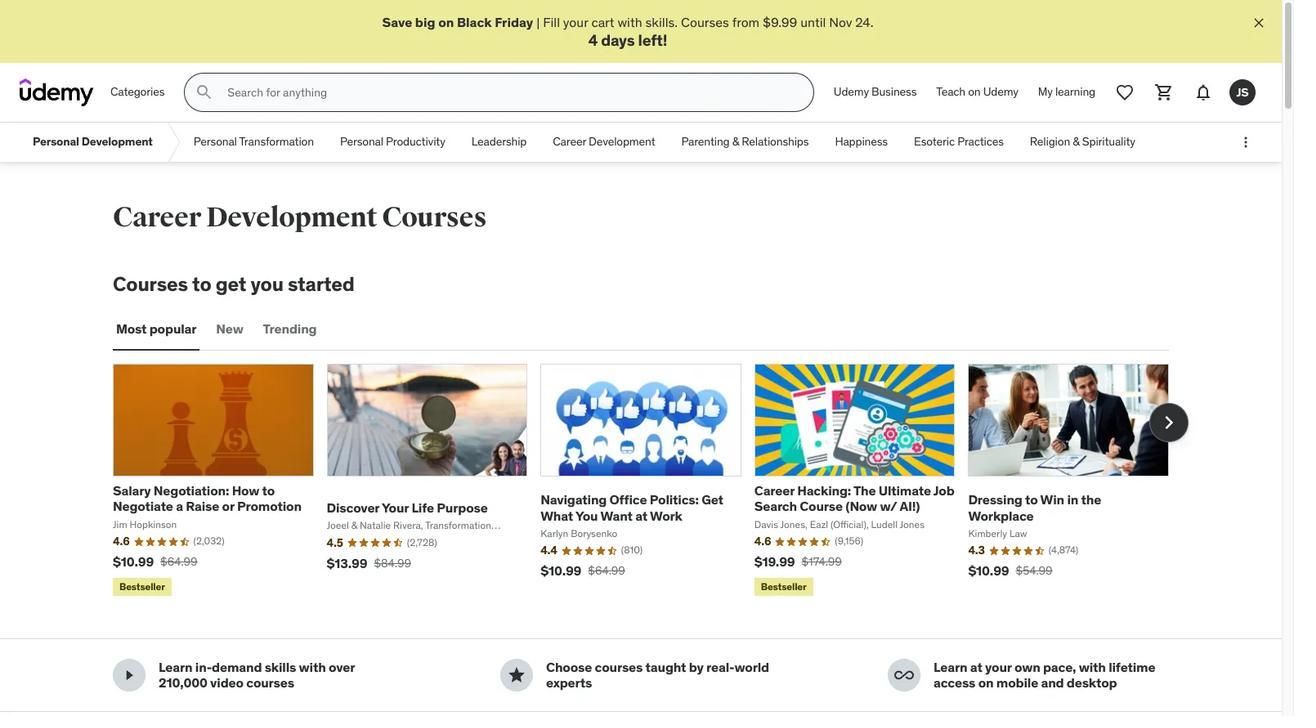 Task type: describe. For each thing, give the bounding box(es) containing it.
parenting
[[682, 134, 730, 149]]

carousel element
[[113, 364, 1189, 600]]

career development link
[[540, 123, 668, 162]]

save
[[382, 14, 412, 30]]

development for career development
[[589, 134, 655, 149]]

learn in-demand skills with over 210,000 video courses
[[159, 659, 355, 691]]

career for career development courses
[[113, 200, 201, 235]]

teach on udemy
[[937, 85, 1019, 99]]

navigating
[[541, 492, 607, 508]]

arrow pointing to subcategory menu links image
[[166, 123, 181, 162]]

personal productivity link
[[327, 123, 458, 162]]

from
[[732, 14, 760, 30]]

navigating office politics: get what you want at work link
[[541, 492, 723, 524]]

popular
[[149, 321, 197, 337]]

leadership link
[[458, 123, 540, 162]]

win
[[1041, 492, 1065, 508]]

mobile
[[997, 675, 1039, 691]]

personal transformation
[[194, 134, 314, 149]]

pace,
[[1043, 659, 1076, 676]]

ai!)
[[900, 498, 920, 515]]

friday
[[495, 14, 533, 30]]

big
[[415, 14, 436, 30]]

job
[[934, 483, 955, 499]]

own
[[1015, 659, 1041, 676]]

raise
[[186, 498, 219, 515]]

your inside learn at your own pace, with lifetime access on mobile and desktop
[[985, 659, 1012, 676]]

at inside learn at your own pace, with lifetime access on mobile and desktop
[[971, 659, 983, 676]]

wishlist image
[[1115, 83, 1135, 102]]

next image
[[1156, 410, 1182, 436]]

lifetime
[[1109, 659, 1156, 676]]

nov
[[829, 14, 852, 30]]

1 vertical spatial on
[[968, 85, 981, 99]]

|
[[537, 14, 540, 30]]

or
[[222, 498, 234, 515]]

world
[[735, 659, 769, 676]]

notifications image
[[1194, 83, 1213, 102]]

you
[[576, 507, 598, 524]]

teach on udemy link
[[927, 73, 1029, 112]]

dressing to win in the workplace
[[968, 492, 1102, 524]]

w/
[[880, 498, 897, 515]]

spirituality
[[1083, 134, 1136, 149]]

career development courses
[[113, 200, 487, 235]]

courses to get you started
[[113, 272, 355, 297]]

skills
[[265, 659, 296, 676]]

teach
[[937, 85, 966, 99]]

experts
[[546, 675, 592, 691]]

js link
[[1223, 73, 1263, 112]]

salary negotiation: how to negotiate a raise or promotion link
[[113, 483, 302, 515]]

want
[[601, 507, 633, 524]]

210,000
[[159, 675, 207, 691]]

udemy business
[[834, 85, 917, 99]]

until
[[801, 14, 826, 30]]

most popular
[[116, 321, 197, 337]]

development for personal development
[[82, 134, 153, 149]]

submit search image
[[195, 83, 215, 102]]

courses inside the save big on black friday | fill your cart with skills. courses from $9.99 until nov 24. 4 days left!
[[681, 14, 729, 30]]

medium image
[[119, 666, 139, 686]]

discover
[[327, 500, 380, 516]]

esoteric practices link
[[901, 123, 1017, 162]]

business
[[872, 85, 917, 99]]

more subcategory menu links image
[[1238, 134, 1254, 151]]

medium image for choose
[[507, 666, 527, 686]]

search
[[755, 498, 797, 515]]

navigating office politics: get what you want at work
[[541, 492, 723, 524]]

with inside learn at your own pace, with lifetime access on mobile and desktop
[[1079, 659, 1106, 676]]

categories button
[[101, 73, 174, 112]]

personal development link
[[20, 123, 166, 162]]

career hacking: the ultimate job search course (now w/ ai!)
[[755, 483, 955, 515]]

medium image for learn
[[895, 666, 914, 686]]

categories
[[110, 85, 165, 99]]

skills.
[[646, 14, 678, 30]]

discover your life purpose
[[327, 500, 488, 516]]

get
[[702, 492, 723, 508]]

salary negotiation: how to negotiate a raise or promotion
[[113, 483, 302, 515]]

dressing
[[968, 492, 1023, 508]]

to for dressing
[[1025, 492, 1038, 508]]

access
[[934, 675, 976, 691]]

real-
[[707, 659, 735, 676]]

most
[[116, 321, 147, 337]]

happiness
[[835, 134, 888, 149]]

2 udemy from the left
[[983, 85, 1019, 99]]

personal productivity
[[340, 134, 445, 149]]

courses inside learn in-demand skills with over 210,000 video courses
[[246, 675, 294, 691]]

0 horizontal spatial courses
[[113, 272, 188, 297]]

courses inside choose courses taught by real-world experts
[[595, 659, 643, 676]]

24.
[[855, 14, 874, 30]]

the
[[854, 483, 876, 499]]

$9.99
[[763, 14, 798, 30]]

development for career development courses
[[206, 200, 377, 235]]

productivity
[[386, 134, 445, 149]]

udemy image
[[20, 79, 94, 106]]

life
[[412, 500, 434, 516]]



Task type: vqa. For each thing, say whether or not it's contained in the screenshot.
Parenting
yes



Task type: locate. For each thing, give the bounding box(es) containing it.
the
[[1081, 492, 1102, 508]]

personal right arrow pointing to subcategory menu links icon
[[194, 134, 237, 149]]

purpose
[[437, 500, 488, 516]]

2 personal from the left
[[194, 134, 237, 149]]

ultimate
[[879, 483, 931, 499]]

personal left productivity at the left top of page
[[340, 134, 383, 149]]

save big on black friday | fill your cart with skills. courses from $9.99 until nov 24. 4 days left!
[[382, 14, 874, 50]]

by
[[689, 659, 704, 676]]

on right teach
[[968, 85, 981, 99]]

career inside "career hacking: the ultimate job search course (now w/ ai!)"
[[755, 483, 795, 499]]

with
[[618, 14, 642, 30], [299, 659, 326, 676], [1079, 659, 1106, 676]]

medium image
[[507, 666, 527, 686], [895, 666, 914, 686]]

0 horizontal spatial &
[[732, 134, 739, 149]]

your
[[382, 500, 409, 516]]

cart
[[592, 14, 615, 30]]

0 horizontal spatial medium image
[[507, 666, 527, 686]]

to for courses
[[192, 272, 211, 297]]

courses up most popular
[[113, 272, 188, 297]]

2 horizontal spatial to
[[1025, 492, 1038, 508]]

1 horizontal spatial courses
[[382, 200, 487, 235]]

course
[[800, 498, 843, 515]]

happiness link
[[822, 123, 901, 162]]

personal development
[[33, 134, 153, 149]]

on right big
[[438, 14, 454, 30]]

learn left mobile
[[934, 659, 968, 676]]

at
[[636, 507, 648, 524], [971, 659, 983, 676]]

0 horizontal spatial personal
[[33, 134, 79, 149]]

negotiate
[[113, 498, 173, 515]]

over
[[329, 659, 355, 676]]

learn inside learn in-demand skills with over 210,000 video courses
[[159, 659, 193, 676]]

1 horizontal spatial at
[[971, 659, 983, 676]]

with inside learn in-demand skills with over 210,000 video courses
[[299, 659, 326, 676]]

learn for learn at your own pace, with lifetime access on mobile and desktop
[[934, 659, 968, 676]]

discover your life purpose link
[[327, 500, 488, 516]]

career down arrow pointing to subcategory menu links icon
[[113, 200, 201, 235]]

0 vertical spatial courses
[[681, 14, 729, 30]]

1 horizontal spatial udemy
[[983, 85, 1019, 99]]

0 horizontal spatial at
[[636, 507, 648, 524]]

personal
[[33, 134, 79, 149], [194, 134, 237, 149], [340, 134, 383, 149]]

1 vertical spatial courses
[[382, 200, 487, 235]]

js
[[1237, 85, 1249, 100]]

2 horizontal spatial with
[[1079, 659, 1106, 676]]

my
[[1038, 85, 1053, 99]]

you
[[251, 272, 284, 297]]

1 horizontal spatial development
[[206, 200, 377, 235]]

learning
[[1056, 85, 1096, 99]]

parenting & relationships link
[[668, 123, 822, 162]]

to inside salary negotiation: how to negotiate a raise or promotion
[[262, 483, 275, 499]]

2 horizontal spatial career
[[755, 483, 795, 499]]

0 horizontal spatial your
[[563, 14, 588, 30]]

your right fill at the top left of the page
[[563, 14, 588, 30]]

your inside the save big on black friday | fill your cart with skills. courses from $9.99 until nov 24. 4 days left!
[[563, 14, 588, 30]]

career for career hacking: the ultimate job search course (now w/ ai!)
[[755, 483, 795, 499]]

1 personal from the left
[[33, 134, 79, 149]]

days
[[601, 31, 635, 50]]

fill
[[543, 14, 560, 30]]

shopping cart with 0 items image
[[1155, 83, 1174, 102]]

0 horizontal spatial development
[[82, 134, 153, 149]]

demand
[[212, 659, 262, 676]]

video
[[210, 675, 244, 691]]

2 & from the left
[[1073, 134, 1080, 149]]

& right the religion
[[1073, 134, 1080, 149]]

your left own
[[985, 659, 1012, 676]]

how
[[232, 483, 259, 499]]

1 vertical spatial career
[[113, 200, 201, 235]]

1 horizontal spatial courses
[[595, 659, 643, 676]]

to left get
[[192, 272, 211, 297]]

2 horizontal spatial courses
[[681, 14, 729, 30]]

choose courses taught by real-world experts
[[546, 659, 769, 691]]

esoteric practices
[[914, 134, 1004, 149]]

0 vertical spatial at
[[636, 507, 648, 524]]

3 personal from the left
[[340, 134, 383, 149]]

salary
[[113, 483, 151, 499]]

personal down "udemy" image
[[33, 134, 79, 149]]

1 horizontal spatial career
[[553, 134, 586, 149]]

0 vertical spatial on
[[438, 14, 454, 30]]

& for parenting
[[732, 134, 739, 149]]

& right parenting
[[732, 134, 739, 149]]

courses left from
[[681, 14, 729, 30]]

most popular button
[[113, 310, 200, 349]]

courses left taught
[[595, 659, 643, 676]]

started
[[288, 272, 355, 297]]

workplace
[[968, 507, 1034, 524]]

1 horizontal spatial personal
[[194, 134, 237, 149]]

learn at your own pace, with lifetime access on mobile and desktop
[[934, 659, 1156, 691]]

black
[[457, 14, 492, 30]]

with inside the save big on black friday | fill your cart with skills. courses from $9.99 until nov 24. 4 days left!
[[618, 14, 642, 30]]

personal for personal productivity
[[340, 134, 383, 149]]

my learning
[[1038, 85, 1096, 99]]

taught
[[646, 659, 686, 676]]

career left course
[[755, 483, 795, 499]]

1 horizontal spatial &
[[1073, 134, 1080, 149]]

career for career development
[[553, 134, 586, 149]]

1 medium image from the left
[[507, 666, 527, 686]]

esoteric
[[914, 134, 955, 149]]

1 horizontal spatial to
[[262, 483, 275, 499]]

with right pace,
[[1079, 659, 1106, 676]]

parenting & relationships
[[682, 134, 809, 149]]

my learning link
[[1029, 73, 1106, 112]]

4
[[588, 31, 598, 50]]

2 vertical spatial career
[[755, 483, 795, 499]]

0 horizontal spatial career
[[113, 200, 201, 235]]

with left over
[[299, 659, 326, 676]]

at inside "navigating office politics: get what you want at work"
[[636, 507, 648, 524]]

udemy business link
[[824, 73, 927, 112]]

personal for personal transformation
[[194, 134, 237, 149]]

udemy
[[834, 85, 869, 99], [983, 85, 1019, 99]]

2 learn from the left
[[934, 659, 968, 676]]

courses down productivity at the left top of page
[[382, 200, 487, 235]]

Search for anything text field
[[224, 79, 794, 106]]

hacking:
[[797, 483, 851, 499]]

new button
[[213, 310, 247, 349]]

& for religion
[[1073, 134, 1080, 149]]

politics:
[[650, 492, 699, 508]]

1 horizontal spatial with
[[618, 14, 642, 30]]

1 horizontal spatial your
[[985, 659, 1012, 676]]

&
[[732, 134, 739, 149], [1073, 134, 1080, 149]]

2 medium image from the left
[[895, 666, 914, 686]]

1 vertical spatial your
[[985, 659, 1012, 676]]

0 horizontal spatial to
[[192, 272, 211, 297]]

get
[[216, 272, 246, 297]]

1 horizontal spatial medium image
[[895, 666, 914, 686]]

0 horizontal spatial udemy
[[834, 85, 869, 99]]

2 vertical spatial on
[[979, 675, 994, 691]]

medium image left experts
[[507, 666, 527, 686]]

with up days
[[618, 14, 642, 30]]

2 horizontal spatial development
[[589, 134, 655, 149]]

medium image left access in the bottom right of the page
[[895, 666, 914, 686]]

trending button
[[260, 310, 320, 349]]

at left mobile
[[971, 659, 983, 676]]

religion
[[1030, 134, 1070, 149]]

to left win
[[1025, 492, 1038, 508]]

on
[[438, 14, 454, 30], [968, 85, 981, 99], [979, 675, 994, 691]]

what
[[541, 507, 573, 524]]

0 horizontal spatial with
[[299, 659, 326, 676]]

work
[[650, 507, 683, 524]]

career hacking: the ultimate job search course (now w/ ai!) link
[[755, 483, 955, 515]]

2 horizontal spatial personal
[[340, 134, 383, 149]]

(now
[[846, 498, 877, 515]]

left!
[[638, 31, 668, 50]]

learn inside learn at your own pace, with lifetime access on mobile and desktop
[[934, 659, 968, 676]]

close image
[[1251, 15, 1267, 31]]

to
[[192, 272, 211, 297], [262, 483, 275, 499], [1025, 492, 1038, 508]]

learn for learn in-demand skills with over 210,000 video courses
[[159, 659, 193, 676]]

transformation
[[239, 134, 314, 149]]

office
[[610, 492, 647, 508]]

personal for personal development
[[33, 134, 79, 149]]

1 learn from the left
[[159, 659, 193, 676]]

0 horizontal spatial courses
[[246, 675, 294, 691]]

choose
[[546, 659, 592, 676]]

trending
[[263, 321, 317, 337]]

new
[[216, 321, 243, 337]]

on inside the save big on black friday | fill your cart with skills. courses from $9.99 until nov 24. 4 days left!
[[438, 14, 454, 30]]

desktop
[[1067, 675, 1117, 691]]

2 vertical spatial courses
[[113, 272, 188, 297]]

at left work
[[636, 507, 648, 524]]

1 horizontal spatial learn
[[934, 659, 968, 676]]

promotion
[[237, 498, 302, 515]]

1 & from the left
[[732, 134, 739, 149]]

0 vertical spatial your
[[563, 14, 588, 30]]

to right how
[[262, 483, 275, 499]]

career right leadership
[[553, 134, 586, 149]]

a
[[176, 498, 183, 515]]

on left mobile
[[979, 675, 994, 691]]

in
[[1067, 492, 1079, 508]]

learn left the in-
[[159, 659, 193, 676]]

0 vertical spatial career
[[553, 134, 586, 149]]

courses right video
[[246, 675, 294, 691]]

leadership
[[472, 134, 527, 149]]

udemy left my
[[983, 85, 1019, 99]]

udemy left the business
[[834, 85, 869, 99]]

to inside 'dressing to win in the workplace'
[[1025, 492, 1038, 508]]

1 udemy from the left
[[834, 85, 869, 99]]

0 horizontal spatial learn
[[159, 659, 193, 676]]

on inside learn at your own pace, with lifetime access on mobile and desktop
[[979, 675, 994, 691]]

1 vertical spatial at
[[971, 659, 983, 676]]



